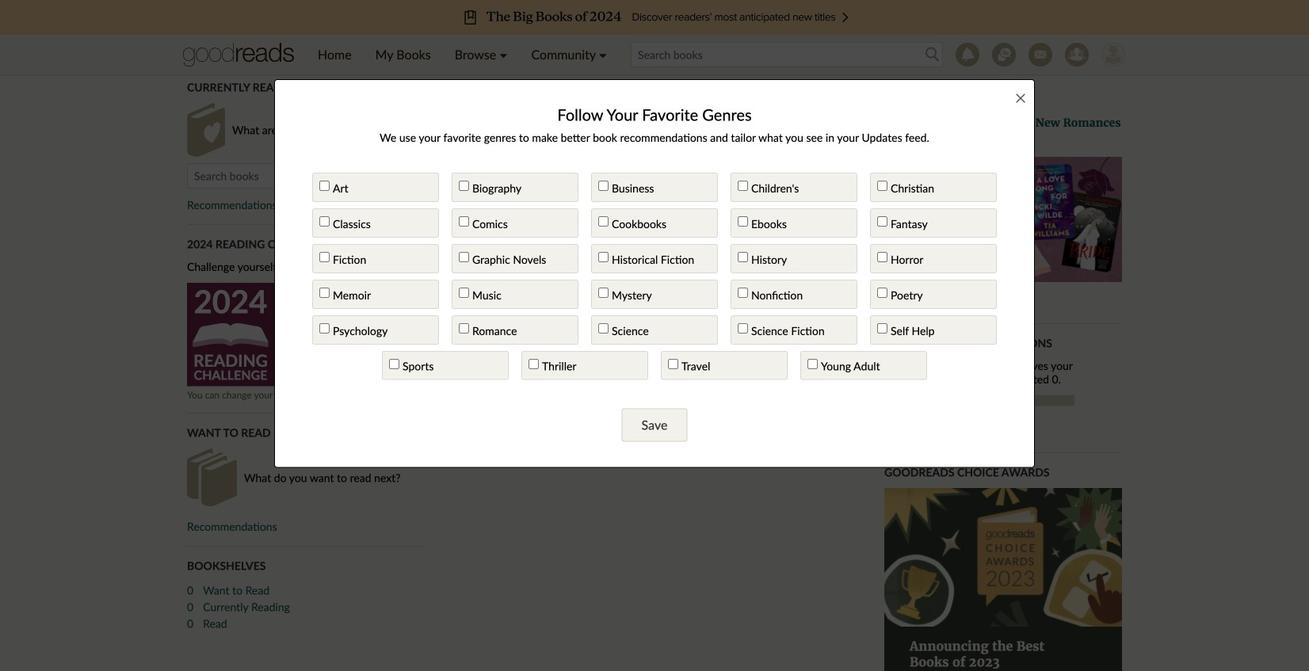 Task type: describe. For each thing, give the bounding box(es) containing it.
dismiss image
[[1015, 92, 1028, 105]]

1 vertical spatial search for books to add to your shelves search field
[[187, 163, 425, 189]]

goodreads choice awards image
[[885, 489, 1123, 627]]

Search books text field
[[187, 163, 425, 189]]

Search books text field
[[631, 42, 943, 67]]



Task type: locate. For each thing, give the bounding box(es) containing it.
progress bar
[[885, 395, 1075, 406]]

None checkbox
[[320, 181, 330, 191], [459, 181, 469, 191], [738, 181, 748, 191], [878, 181, 888, 191], [599, 216, 609, 227], [459, 252, 469, 262], [599, 252, 609, 262], [738, 252, 748, 262], [320, 288, 330, 298], [459, 288, 469, 298], [599, 288, 609, 298], [738, 288, 748, 298], [320, 323, 330, 334], [459, 323, 469, 334], [878, 323, 888, 334], [668, 359, 679, 369], [808, 359, 818, 369], [320, 181, 330, 191], [459, 181, 469, 191], [738, 181, 748, 191], [878, 181, 888, 191], [599, 216, 609, 227], [459, 252, 469, 262], [599, 252, 609, 262], [738, 252, 748, 262], [320, 288, 330, 298], [459, 288, 469, 298], [599, 288, 609, 298], [738, 288, 748, 298], [320, 323, 330, 334], [459, 323, 469, 334], [878, 323, 888, 334], [668, 359, 679, 369], [808, 359, 818, 369]]

menu
[[306, 35, 619, 75]]

0 horizontal spatial search for books to add to your shelves search field
[[187, 163, 425, 189]]

friend requests image
[[1066, 43, 1089, 67]]

case cracked: the biggest mysteries & thrillers of 2024 image
[[457, 82, 868, 172]]

Number of books you want to read in 2024 number field
[[287, 303, 335, 324]]

1 horizontal spatial search for books to add to your shelves search field
[[631, 42, 943, 67]]

0 vertical spatial search for books to add to your shelves search field
[[631, 42, 943, 67]]

readers' most anticipated new romances for 2024 image
[[885, 157, 1123, 282]]

None checkbox
[[599, 181, 609, 191], [320, 216, 330, 227], [459, 216, 469, 227], [738, 216, 748, 227], [878, 216, 888, 227], [320, 252, 330, 262], [878, 252, 888, 262], [878, 288, 888, 298], [599, 323, 609, 334], [738, 323, 748, 334], [389, 359, 400, 369], [529, 359, 539, 369], [599, 181, 609, 191], [320, 216, 330, 227], [459, 216, 469, 227], [738, 216, 748, 227], [878, 216, 888, 227], [320, 252, 330, 262], [878, 252, 888, 262], [878, 288, 888, 298], [599, 323, 609, 334], [738, 323, 748, 334], [389, 359, 400, 369], [529, 359, 539, 369]]

the most anticipated books of 2024 image
[[21, 0, 1289, 35]]

Search for books to add to your shelves search field
[[631, 42, 943, 67], [187, 163, 425, 189]]

my group discussions image
[[993, 43, 1016, 67]]

inbox image
[[1029, 43, 1053, 67]]



Task type: vqa. For each thing, say whether or not it's contained in the screenshot.
Barbara**catching
no



